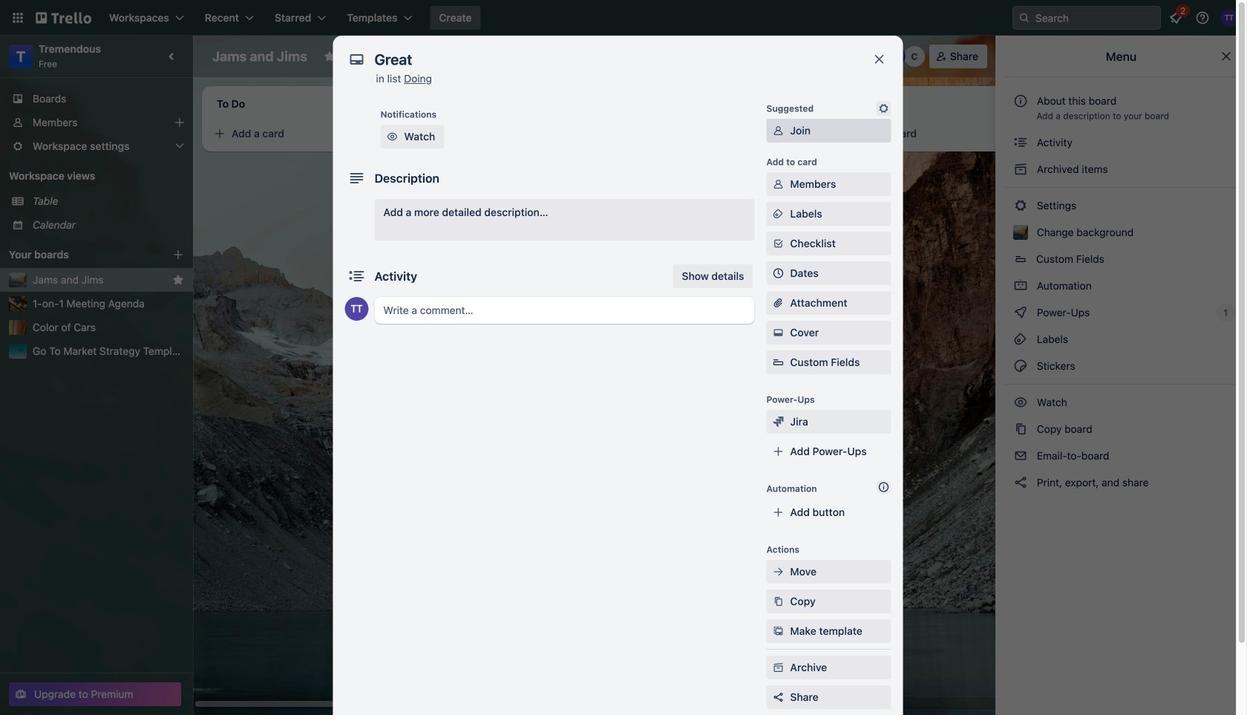 Task type: locate. For each thing, give the bounding box(es) containing it.
0 horizontal spatial terry turtle (terryturtle) image
[[345, 297, 369, 321]]

sm image
[[385, 129, 400, 144], [771, 177, 786, 192], [1014, 198, 1029, 213], [1014, 279, 1029, 293], [1014, 332, 1029, 347], [1014, 422, 1029, 437], [1014, 475, 1029, 490], [771, 594, 786, 609], [771, 660, 786, 675]]

your boards with 4 items element
[[9, 246, 150, 264]]

edit card image
[[801, 129, 813, 140]]

add board image
[[172, 249, 184, 261]]

create from template… image
[[802, 162, 814, 174]]

Write a comment text field
[[375, 297, 755, 324]]

None text field
[[367, 46, 858, 73]]

open information menu image
[[1196, 10, 1211, 25]]

1 vertical spatial terry turtle (terryturtle) image
[[345, 297, 369, 321]]

Search field
[[1031, 7, 1161, 28]]

chestercheeetah (chestercheeetah) image
[[905, 46, 925, 67]]

starred icon image
[[172, 274, 184, 286]]

search image
[[1019, 12, 1031, 24]]

star or unstar board image
[[324, 51, 336, 62]]

0 vertical spatial terry turtle (terryturtle) image
[[1221, 9, 1239, 27]]

1 horizontal spatial terry turtle (terryturtle) image
[[1221, 9, 1239, 27]]

sm image
[[728, 45, 749, 65], [877, 101, 892, 116], [771, 123, 786, 138], [1014, 135, 1029, 150], [1014, 162, 1029, 177], [771, 207, 786, 221], [1014, 305, 1029, 320], [771, 325, 786, 340], [1014, 359, 1029, 374], [1014, 395, 1029, 410], [771, 414, 786, 429], [1014, 449, 1029, 464], [771, 565, 786, 579], [771, 624, 786, 639]]

terry turtle (terryturtle) image
[[1221, 9, 1239, 27], [345, 297, 369, 321]]



Task type: describe. For each thing, give the bounding box(es) containing it.
back to home image
[[36, 6, 91, 30]]

color: green, title: none image
[[428, 128, 458, 134]]

primary element
[[0, 0, 1248, 36]]

create from template… image
[[380, 128, 392, 140]]

terry turtle (terryturtle) image
[[885, 46, 906, 67]]

2 notifications image
[[1168, 9, 1186, 27]]

Board name text field
[[205, 45, 315, 68]]



Task type: vqa. For each thing, say whether or not it's contained in the screenshot.
the bottommost Terry Turtle (terryturtle) icon
yes



